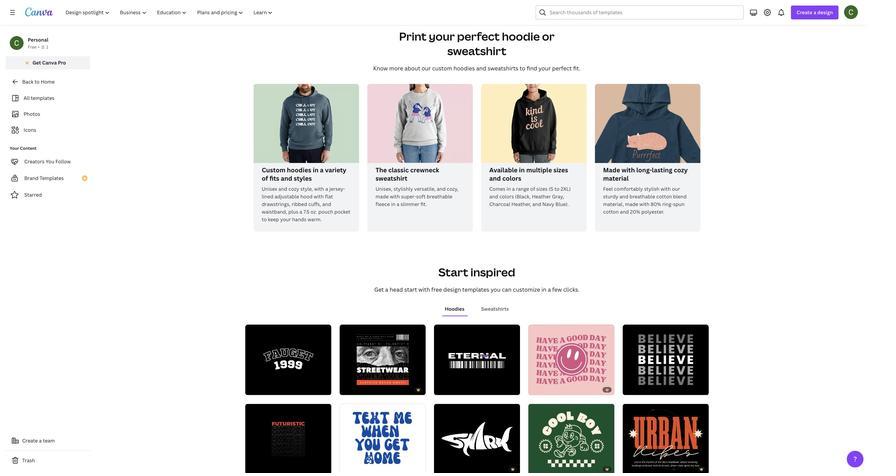 Task type: locate. For each thing, give the bounding box(es) containing it.
0 vertical spatial templates
[[31, 95, 54, 101]]

1 vertical spatial made
[[626, 201, 639, 208]]

0 horizontal spatial get
[[33, 59, 41, 66]]

1 horizontal spatial cozy
[[674, 166, 688, 174]]

colors
[[503, 174, 522, 183], [500, 193, 514, 200]]

design right free
[[444, 286, 461, 294]]

know
[[373, 65, 388, 72]]

made with long-lasting cozy material image
[[595, 84, 701, 163]]

1 horizontal spatial hoodies
[[454, 65, 475, 72]]

of inside the custom hoodies in a variety of fits and styles unisex and cozy style, with a jersey- lined adjustable hood with flat drawstrings, ribbed cuffs, and waistband, plus a 7.5 oz. pouch pocket to keep your hands warm.
[[262, 174, 268, 183]]

templates right all
[[31, 95, 54, 101]]

made with long-lasting cozy material feel comfortably stylish with our sturdy and breathable cotton blend material, made with 80% ring-spun cotton and 20% polyester.
[[604, 166, 688, 215]]

create
[[797, 9, 813, 16], [22, 438, 38, 444]]

Search search field
[[550, 6, 740, 19]]

create inside dropdown button
[[797, 9, 813, 16]]

2 vertical spatial your
[[280, 216, 291, 223]]

christina overa image
[[845, 5, 859, 19]]

back
[[22, 78, 33, 85]]

1 horizontal spatial made
[[626, 201, 639, 208]]

classic
[[389, 166, 409, 174]]

create a team button
[[6, 434, 90, 448]]

with right stylish at the right
[[661, 186, 671, 192]]

warm.
[[308, 216, 322, 223]]

comes
[[490, 186, 506, 192]]

custom
[[262, 166, 286, 174]]

your right print
[[429, 29, 455, 44]]

starred link
[[6, 188, 90, 202]]

get for get a head start with free design templates you can customize in a few clicks.
[[375, 286, 384, 294]]

create for create a design
[[797, 9, 813, 16]]

0 horizontal spatial perfect
[[457, 29, 500, 44]]

1 vertical spatial hoodies
[[287, 166, 311, 174]]

0 vertical spatial of
[[262, 174, 268, 183]]

0 horizontal spatial create
[[22, 438, 38, 444]]

variety
[[325, 166, 347, 174]]

1 vertical spatial colors
[[500, 193, 514, 200]]

1 horizontal spatial your
[[429, 29, 455, 44]]

of left the fits
[[262, 174, 268, 183]]

of inside available in multiple sizes and colors comes in a range of sizes (s to 2xl) and colors (black, heather gray, charcoal heather, and navy blue).
[[531, 186, 536, 192]]

sweatshirt inside the classic crewneck sweatshirt unisex, stylishly versatile, and cozy, made with super-soft breathable fleece in a slimmer fit.
[[376, 174, 408, 183]]

1 horizontal spatial breathable
[[630, 193, 656, 200]]

the
[[376, 166, 387, 174]]

1 vertical spatial sweatshirt
[[376, 174, 408, 183]]

design inside dropdown button
[[818, 9, 834, 16]]

navy
[[543, 201, 555, 208]]

black white and grey simple believe hoodie image
[[623, 325, 709, 395]]

a inside available in multiple sizes and colors comes in a range of sizes (s to 2xl) and colors (black, heather gray, charcoal heather, and navy blue).
[[512, 186, 515, 192]]

cozy inside made with long-lasting cozy material feel comfortably stylish with our sturdy and breathable cotton blend material, made with 80% ring-spun cotton and 20% polyester.
[[674, 166, 688, 174]]

1 vertical spatial of
[[531, 186, 536, 192]]

0 vertical spatial colors
[[503, 174, 522, 183]]

0 horizontal spatial your
[[280, 216, 291, 223]]

1 horizontal spatial of
[[531, 186, 536, 192]]

cozy right lasting
[[674, 166, 688, 174]]

1 vertical spatial our
[[672, 186, 680, 192]]

flat
[[325, 193, 333, 200]]

and down 'comfortably'
[[620, 193, 629, 200]]

0 horizontal spatial cotton
[[604, 209, 619, 215]]

black white minimalist shark hoodie image
[[434, 404, 520, 474]]

custom
[[432, 65, 453, 72]]

0 horizontal spatial design
[[444, 286, 461, 294]]

with up cuffs,
[[314, 193, 324, 200]]

1 horizontal spatial fit.
[[574, 65, 581, 72]]

comfortably
[[614, 186, 643, 192]]

cotton down the material,
[[604, 209, 619, 215]]

get canva pro button
[[6, 56, 90, 69]]

design
[[818, 9, 834, 16], [444, 286, 461, 294]]

of
[[262, 174, 268, 183], [531, 186, 536, 192]]

custom hoodies in a variety of fits and styles image
[[254, 84, 359, 163]]

0 vertical spatial sizes
[[554, 166, 568, 174]]

cotton up ring-
[[657, 193, 672, 200]]

2 horizontal spatial your
[[539, 65, 551, 72]]

0 vertical spatial perfect
[[457, 29, 500, 44]]

0 vertical spatial cozy
[[674, 166, 688, 174]]

sizes up the '2xl)'
[[554, 166, 568, 174]]

ring-
[[663, 201, 674, 208]]

pro
[[58, 59, 66, 66]]

gray,
[[552, 193, 564, 200]]

1 vertical spatial create
[[22, 438, 38, 444]]

material
[[604, 174, 629, 183]]

get inside button
[[33, 59, 41, 66]]

1 vertical spatial design
[[444, 286, 461, 294]]

and up pouch
[[323, 201, 331, 208]]

our
[[422, 65, 431, 72], [672, 186, 680, 192]]

perfect up know more about our custom hoodies and sweatshirts to find your perfect fit.
[[457, 29, 500, 44]]

ribbed
[[292, 201, 307, 208]]

0 vertical spatial design
[[818, 9, 834, 16]]

in right styles
[[313, 166, 319, 174]]

colors up charcoal
[[500, 193, 514, 200]]

perfect inside print your perfect hoodie or sweatshirt
[[457, 29, 500, 44]]

1 horizontal spatial sizes
[[554, 166, 568, 174]]

and
[[477, 65, 487, 72], [281, 174, 292, 183], [490, 174, 501, 183], [279, 186, 287, 192], [437, 186, 446, 192], [490, 193, 499, 200], [620, 193, 629, 200], [323, 201, 331, 208], [533, 201, 542, 208], [620, 209, 629, 215]]

your inside the custom hoodies in a variety of fits and styles unisex and cozy style, with a jersey- lined adjustable hood with flat drawstrings, ribbed cuffs, and waistband, plus a 7.5 oz. pouch pocket to keep your hands warm.
[[280, 216, 291, 223]]

sweatshirt up unisex,
[[376, 174, 408, 183]]

to right back
[[35, 78, 40, 85]]

breathable down cozy,
[[427, 193, 453, 200]]

breathable inside the classic crewneck sweatshirt unisex, stylishly versatile, and cozy, made with super-soft breathable fleece in a slimmer fit.
[[427, 193, 453, 200]]

1 horizontal spatial create
[[797, 9, 813, 16]]

0 vertical spatial your
[[429, 29, 455, 44]]

get
[[33, 59, 41, 66], [375, 286, 384, 294]]

made up fleece
[[376, 193, 389, 200]]

our right about
[[422, 65, 431, 72]]

a inside button
[[39, 438, 42, 444]]

in inside the classic crewneck sweatshirt unisex, stylishly versatile, and cozy, made with super-soft breathable fleece in a slimmer fit.
[[391, 201, 396, 208]]

with inside the classic crewneck sweatshirt unisex, stylishly versatile, and cozy, made with super-soft breathable fleece in a slimmer fit.
[[390, 193, 400, 200]]

your right find
[[539, 65, 551, 72]]

sizes
[[554, 166, 568, 174], [537, 186, 548, 192]]

create inside button
[[22, 438, 38, 444]]

hoodies
[[445, 306, 465, 312]]

of right the range
[[531, 186, 536, 192]]

and right the fits
[[281, 174, 292, 183]]

0 horizontal spatial our
[[422, 65, 431, 72]]

2 breathable from the left
[[630, 193, 656, 200]]

0 horizontal spatial templates
[[31, 95, 54, 101]]

made up the 20%
[[626, 201, 639, 208]]

1 vertical spatial cozy
[[289, 186, 299, 192]]

custom hoodies in a variety of fits and styles unisex and cozy style, with a jersey- lined adjustable hood with flat drawstrings, ribbed cuffs, and waistband, plus a 7.5 oz. pouch pocket to keep your hands warm.
[[262, 166, 351, 223]]

perfect
[[457, 29, 500, 44], [553, 65, 572, 72]]

get left canva
[[33, 59, 41, 66]]

with down stylishly
[[390, 193, 400, 200]]

sizes up heather
[[537, 186, 548, 192]]

0 horizontal spatial of
[[262, 174, 268, 183]]

0 vertical spatial made
[[376, 193, 389, 200]]

0 vertical spatial fit.
[[574, 65, 581, 72]]

brand templates
[[24, 175, 64, 182]]

and left cozy,
[[437, 186, 446, 192]]

breathable down stylish at the right
[[630, 193, 656, 200]]

to inside back to home link
[[35, 78, 40, 85]]

fit.
[[574, 65, 581, 72], [421, 201, 427, 208]]

your content
[[10, 145, 37, 151]]

to right (s
[[555, 186, 560, 192]]

in right comes
[[507, 186, 511, 192]]

waistband,
[[262, 209, 287, 215]]

perfect right find
[[553, 65, 572, 72]]

1 vertical spatial perfect
[[553, 65, 572, 72]]

and left "sweatshirts" at the top
[[477, 65, 487, 72]]

you
[[491, 286, 501, 294]]

free
[[28, 44, 37, 50]]

our up blend
[[672, 186, 680, 192]]

0 horizontal spatial sweatshirt
[[376, 174, 408, 183]]

0 vertical spatial get
[[33, 59, 41, 66]]

1 horizontal spatial design
[[818, 9, 834, 16]]

1 vertical spatial get
[[375, 286, 384, 294]]

made
[[376, 193, 389, 200], [626, 201, 639, 208]]

1 vertical spatial templates
[[463, 286, 490, 294]]

with right style,
[[314, 186, 324, 192]]

hoodies up style,
[[287, 166, 311, 174]]

0 horizontal spatial fit.
[[421, 201, 427, 208]]

to inside the custom hoodies in a variety of fits and styles unisex and cozy style, with a jersey- lined adjustable hood with flat drawstrings, ribbed cuffs, and waistband, plus a 7.5 oz. pouch pocket to keep your hands warm.
[[262, 216, 267, 223]]

with up polyester.
[[640, 201, 650, 208]]

head
[[390, 286, 403, 294]]

or
[[542, 29, 555, 44]]

20%
[[630, 209, 641, 215]]

a
[[814, 9, 817, 16], [320, 166, 324, 174], [326, 186, 328, 192], [512, 186, 515, 192], [397, 201, 400, 208], [300, 209, 302, 215], [385, 286, 389, 294], [548, 286, 551, 294], [39, 438, 42, 444]]

1 breathable from the left
[[427, 193, 453, 200]]

hoodies
[[454, 65, 475, 72], [287, 166, 311, 174]]

in right fleece
[[391, 201, 396, 208]]

black modern eternal hoodie image
[[434, 325, 520, 395]]

0 horizontal spatial breathable
[[427, 193, 453, 200]]

follow
[[56, 158, 71, 165]]

black, white and orange streetwear hoodie image
[[340, 325, 426, 395]]

1 horizontal spatial sweatshirt
[[448, 43, 507, 58]]

1 vertical spatial fit.
[[421, 201, 427, 208]]

with
[[622, 166, 635, 174], [314, 186, 324, 192], [661, 186, 671, 192], [314, 193, 324, 200], [390, 193, 400, 200], [640, 201, 650, 208], [419, 286, 430, 294]]

1 vertical spatial sizes
[[537, 186, 548, 192]]

1 horizontal spatial our
[[672, 186, 680, 192]]

your down plus
[[280, 216, 291, 223]]

templates
[[40, 175, 64, 182]]

sweatshirt up know more about our custom hoodies and sweatshirts to find your perfect fit.
[[448, 43, 507, 58]]

breathable for long-
[[630, 193, 656, 200]]

to left keep
[[262, 216, 267, 223]]

creators you follow link
[[6, 155, 90, 169]]

0 horizontal spatial hoodies
[[287, 166, 311, 174]]

0 vertical spatial sweatshirt
[[448, 43, 507, 58]]

cozy up adjustable
[[289, 186, 299, 192]]

range
[[516, 186, 530, 192]]

colors up the range
[[503, 174, 522, 183]]

style,
[[301, 186, 313, 192]]

get left head
[[375, 286, 384, 294]]

breathable inside made with long-lasting cozy material feel comfortably stylish with our sturdy and breathable cotton blend material, made with 80% ring-spun cotton and 20% polyester.
[[630, 193, 656, 200]]

0 horizontal spatial cozy
[[289, 186, 299, 192]]

hoodies right custom
[[454, 65, 475, 72]]

templates down start inspired
[[463, 286, 490, 294]]

1 horizontal spatial cotton
[[657, 193, 672, 200]]

print your perfect hoodie or sweatshirt
[[399, 29, 555, 58]]

the classic crewneck sweatshirt unisex, stylishly versatile, and cozy, made with super-soft breathable fleece in a slimmer fit.
[[376, 166, 459, 208]]

0 horizontal spatial made
[[376, 193, 389, 200]]

cotton
[[657, 193, 672, 200], [604, 209, 619, 215]]

starred
[[24, 192, 42, 198]]

design left christina overa icon
[[818, 9, 834, 16]]

80%
[[651, 201, 662, 208]]

1 vertical spatial cotton
[[604, 209, 619, 215]]

1 horizontal spatial get
[[375, 286, 384, 294]]

know more about our custom hoodies and sweatshirts to find your perfect fit.
[[373, 65, 581, 72]]

sweatshirt
[[448, 43, 507, 58], [376, 174, 408, 183]]

0 vertical spatial create
[[797, 9, 813, 16]]

and up comes
[[490, 174, 501, 183]]

1 horizontal spatial templates
[[463, 286, 490, 294]]

None search field
[[536, 6, 744, 19]]

top level navigation element
[[61, 6, 279, 19]]

to
[[520, 65, 526, 72], [35, 78, 40, 85], [555, 186, 560, 192], [262, 216, 267, 223]]



Task type: vqa. For each thing, say whether or not it's contained in the screenshot.
Sweatshirt
yes



Task type: describe. For each thing, give the bounding box(es) containing it.
few
[[553, 286, 562, 294]]

0 vertical spatial hoodies
[[454, 65, 475, 72]]

lasting
[[652, 166, 673, 174]]

personal
[[28, 36, 48, 43]]

drawstrings,
[[262, 201, 291, 208]]

in left 'few'
[[542, 286, 547, 294]]

adjustable
[[275, 193, 299, 200]]

available in multiple sizes and colors image
[[481, 84, 587, 163]]

hoodie
[[502, 29, 540, 44]]

stylishly
[[394, 186, 413, 192]]

(s
[[549, 186, 554, 192]]

get a head start with free design templates you can customize in a few clicks.
[[375, 286, 580, 294]]

your
[[10, 145, 19, 151]]

in left multiple
[[519, 166, 525, 174]]

breathable for crewneck
[[427, 193, 453, 200]]

icons
[[24, 127, 36, 133]]

photos
[[24, 111, 40, 117]]

to inside available in multiple sizes and colors comes in a range of sizes (s to 2xl) and colors (black, heather gray, charcoal heather, and navy blue).
[[555, 186, 560, 192]]

available in multiple sizes and colors comes in a range of sizes (s to 2xl) and colors (black, heather gray, charcoal heather, and navy blue).
[[490, 166, 571, 208]]

the classic crewneck sweatshirt image
[[367, 84, 473, 163]]

polyester.
[[642, 209, 665, 215]]

free •
[[28, 44, 40, 50]]

all
[[24, 95, 30, 101]]

blue).
[[556, 201, 569, 208]]

get for get canva pro
[[33, 59, 41, 66]]

pocket
[[335, 209, 351, 215]]

hoodies button
[[442, 303, 468, 316]]

back to home
[[22, 78, 55, 85]]

made
[[604, 166, 621, 174]]

cozy inside the custom hoodies in a variety of fits and styles unisex and cozy style, with a jersey- lined adjustable hood with flat drawstrings, ribbed cuffs, and waistband, plus a 7.5 oz. pouch pocket to keep your hands warm.
[[289, 186, 299, 192]]

jersey-
[[330, 186, 345, 192]]

black and red modern futuristic graphic hoodie image
[[245, 404, 331, 474]]

made inside made with long-lasting cozy material feel comfortably stylish with our sturdy and breathable cotton blend material, made with 80% ring-spun cotton and 20% polyester.
[[626, 201, 639, 208]]

find
[[527, 65, 538, 72]]

fleece
[[376, 201, 390, 208]]

0 vertical spatial our
[[422, 65, 431, 72]]

with left free
[[419, 286, 430, 294]]

all templates link
[[10, 92, 86, 105]]

photos link
[[10, 108, 86, 121]]

pink white retro vintage have good day hoodie image
[[529, 325, 615, 395]]

unisex
[[262, 186, 277, 192]]

pouch
[[319, 209, 333, 215]]

and inside the classic crewneck sweatshirt unisex, stylishly versatile, and cozy, made with super-soft breathable fleece in a slimmer fit.
[[437, 186, 446, 192]]

can
[[502, 286, 512, 294]]

create a design button
[[792, 6, 839, 19]]

inspired
[[471, 265, 516, 280]]

styles
[[294, 174, 312, 183]]

with left long-
[[622, 166, 635, 174]]

sweatshirts button
[[479, 303, 512, 316]]

fit. inside the classic crewneck sweatshirt unisex, stylishly versatile, and cozy, made with super-soft breathable fleece in a slimmer fit.
[[421, 201, 427, 208]]

get canva pro
[[33, 59, 66, 66]]

and left the 20%
[[620, 209, 629, 215]]

and down heather
[[533, 201, 542, 208]]

7.5
[[304, 209, 310, 215]]

a inside dropdown button
[[814, 9, 817, 16]]

sweatshirt inside print your perfect hoodie or sweatshirt
[[448, 43, 507, 58]]

brand templates link
[[6, 172, 90, 185]]

create a design
[[797, 9, 834, 16]]

our inside made with long-lasting cozy material feel comfortably stylish with our sturdy and breathable cotton blend material, made with 80% ring-spun cotton and 20% polyester.
[[672, 186, 680, 192]]

content
[[20, 145, 37, 151]]

material,
[[604, 201, 624, 208]]

1 horizontal spatial perfect
[[553, 65, 572, 72]]

your inside print your perfect hoodie or sweatshirt
[[429, 29, 455, 44]]

cozy,
[[447, 186, 459, 192]]

customize
[[513, 286, 541, 294]]

charcoal
[[490, 201, 511, 208]]

a inside the classic crewneck sweatshirt unisex, stylishly versatile, and cozy, made with super-soft breathable fleece in a slimmer fit.
[[397, 201, 400, 208]]

all templates
[[24, 95, 54, 101]]

oz.
[[311, 209, 317, 215]]

available
[[490, 166, 518, 174]]

canva
[[42, 59, 57, 66]]

cuffs,
[[309, 201, 321, 208]]

plus
[[289, 209, 299, 215]]

•
[[38, 44, 40, 50]]

team
[[43, 438, 55, 444]]

clicks.
[[564, 286, 580, 294]]

sweatshirts
[[481, 306, 509, 312]]

hands
[[292, 216, 307, 223]]

black and white sport modern hoodie image
[[245, 325, 331, 395]]

start inspired
[[439, 265, 516, 280]]

crewneck
[[411, 166, 440, 174]]

free
[[432, 286, 442, 294]]

1 vertical spatial your
[[539, 65, 551, 72]]

start
[[405, 286, 417, 294]]

back to home link
[[6, 75, 90, 89]]

spun
[[674, 201, 685, 208]]

start
[[439, 265, 469, 280]]

fits
[[270, 174, 279, 183]]

green beige retro mascot cool boy hoodie dei image
[[529, 404, 615, 474]]

orange & cream minimalist urban vibes hoodie image
[[623, 404, 709, 474]]

sweatshirts
[[488, 65, 519, 72]]

creators
[[24, 158, 45, 165]]

more
[[390, 65, 403, 72]]

long-
[[637, 166, 652, 174]]

super-
[[401, 193, 417, 200]]

hoodies inside the custom hoodies in a variety of fits and styles unisex and cozy style, with a jersey- lined adjustable hood with flat drawstrings, ribbed cuffs, and waistband, plus a 7.5 oz. pouch pocket to keep your hands warm.
[[287, 166, 311, 174]]

made inside the classic crewneck sweatshirt unisex, stylishly versatile, and cozy, made with super-soft breathable fleece in a slimmer fit.
[[376, 193, 389, 200]]

multiple
[[527, 166, 552, 174]]

0 vertical spatial cotton
[[657, 193, 672, 200]]

and down comes
[[490, 193, 499, 200]]

and up adjustable
[[279, 186, 287, 192]]

about
[[405, 65, 421, 72]]

sturdy
[[604, 193, 619, 200]]

blue cool hoodies image
[[340, 404, 426, 474]]

hood
[[301, 193, 313, 200]]

stylish
[[645, 186, 660, 192]]

create for create a team
[[22, 438, 38, 444]]

soft
[[417, 193, 426, 200]]

blend
[[674, 193, 687, 200]]

0 horizontal spatial sizes
[[537, 186, 548, 192]]

in inside the custom hoodies in a variety of fits and styles unisex and cozy style, with a jersey- lined adjustable hood with flat drawstrings, ribbed cuffs, and waistband, plus a 7.5 oz. pouch pocket to keep your hands warm.
[[313, 166, 319, 174]]

trash link
[[6, 454, 90, 468]]

trash
[[22, 458, 35, 464]]

feel
[[604, 186, 613, 192]]

icons link
[[10, 124, 86, 137]]

heather,
[[512, 201, 532, 208]]

to left find
[[520, 65, 526, 72]]



